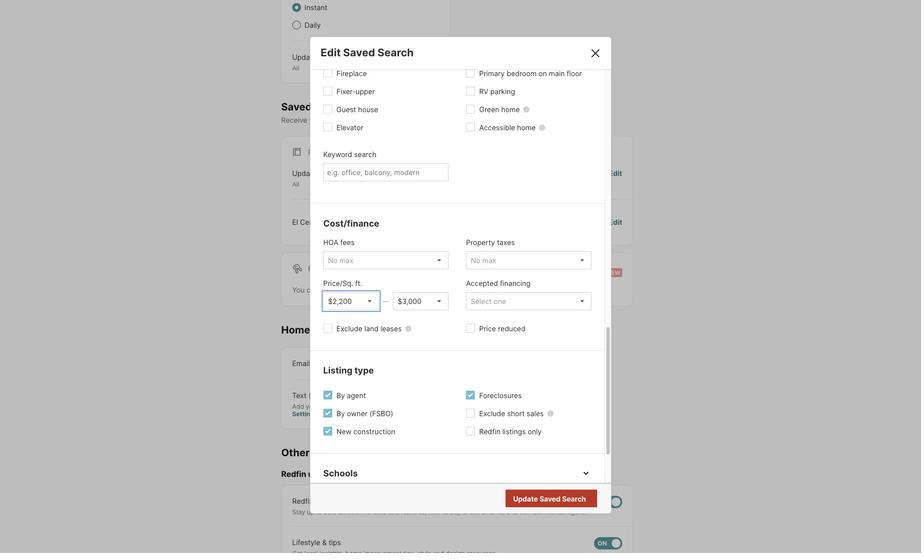 Task type: describe. For each thing, give the bounding box(es) containing it.
fixer-
[[337, 87, 356, 96]]

guest
[[337, 105, 356, 114]]

your inside saved searches receive timely notifications based on your preferred search filters.
[[407, 116, 422, 125]]

filters.
[[481, 116, 502, 125]]

instant
[[305, 3, 327, 12]]

search inside saved searches receive timely notifications based on your preferred search filters.
[[457, 116, 479, 125]]

up
[[307, 508, 314, 516]]

text (sms)
[[292, 391, 329, 400]]

hoa
[[323, 238, 338, 247]]

sell
[[470, 508, 480, 516]]

edit for edit saved search
[[321, 46, 341, 59]]

buy
[[450, 508, 461, 516]]

daily
[[305, 21, 321, 29]]

email
[[292, 359, 310, 368]]

for sale
[[308, 148, 342, 157]]

1 vertical spatial update
[[292, 169, 317, 178]]

ft.
[[355, 279, 362, 288]]

0 horizontal spatial your
[[306, 403, 319, 410]]

for for for rent
[[308, 264, 322, 273]]

property
[[466, 238, 495, 247]]

accepted financing
[[466, 279, 531, 288]]

hoa fees
[[323, 238, 355, 247]]

list box right —
[[393, 292, 449, 310]]

main
[[549, 69, 565, 78]]

rentals
[[464, 286, 487, 294]]

cost/finance
[[323, 218, 379, 229]]

by for by agent
[[337, 391, 345, 400]]

tours
[[313, 324, 339, 336]]

floor
[[567, 69, 582, 78]]

exclude land leases
[[337, 324, 402, 333]]

tips
[[329, 538, 341, 547]]

redfin for redfin listings only
[[479, 427, 501, 436]]

timely
[[309, 116, 329, 125]]

account settings link
[[292, 403, 397, 418]]

1 update types all from the top
[[292, 53, 337, 72]]

2 update types all from the top
[[292, 169, 337, 188]]

new
[[337, 427, 352, 436]]

listing
[[323, 365, 353, 376]]

or
[[463, 508, 469, 516]]

redfin for redfin updates
[[281, 470, 306, 479]]

(fsbo)
[[370, 409, 393, 418]]

other emails
[[281, 447, 344, 459]]

saved searches receive timely notifications based on your preferred search filters.
[[281, 101, 502, 125]]

primary bedroom on main floor
[[479, 69, 582, 78]]

land
[[365, 324, 379, 333]]

&
[[322, 538, 327, 547]]

property taxes
[[466, 238, 515, 247]]

create
[[321, 286, 342, 294]]

add your phone number in
[[292, 403, 371, 410]]

for rent
[[308, 264, 343, 273]]

saved up the fireplace
[[343, 46, 375, 59]]

by owner (fsbo)
[[337, 409, 393, 418]]

searching
[[419, 286, 451, 294]]

agent
[[347, 391, 366, 400]]

lifestyle & tips
[[292, 538, 341, 547]]

text
[[292, 391, 307, 400]]

on inside edit saved search dialog
[[539, 69, 547, 78]]

for
[[453, 286, 462, 294]]

new construction
[[337, 427, 395, 436]]

foreclosures
[[479, 391, 522, 400]]

account
[[371, 403, 397, 410]]

redfin news stay up to date on redfin's tools and features, how to buy or sell a home, and connect with an agent.
[[292, 497, 586, 516]]

fees
[[340, 238, 355, 247]]

settings
[[292, 410, 318, 418]]

accepted
[[466, 279, 498, 288]]

lifestyle
[[292, 538, 320, 547]]

list box for accepted financing
[[466, 292, 591, 310]]

green home
[[479, 105, 520, 114]]

list box for hoa fees
[[323, 251, 449, 269]]

primary
[[479, 69, 505, 78]]

2 types from the top
[[319, 169, 337, 178]]

edit saved search element
[[321, 46, 579, 59]]

1 to from the left
[[316, 508, 322, 516]]

no
[[551, 495, 560, 504]]

news
[[316, 497, 333, 506]]

emails
[[312, 447, 344, 459]]

results
[[562, 495, 585, 504]]

cerrito
[[300, 218, 323, 227]]

based
[[374, 116, 395, 125]]

1 vertical spatial searches
[[366, 286, 397, 294]]

1 all from the top
[[292, 64, 299, 72]]

price/sq. ft.
[[323, 279, 362, 288]]

you can create saved searches while searching for rentals .
[[292, 286, 489, 294]]

house
[[358, 105, 378, 114]]

searches inside saved searches receive timely notifications based on your preferred search filters.
[[314, 101, 361, 113]]

edit for second edit button from the top
[[609, 218, 622, 227]]

saved right create
[[344, 286, 364, 294]]

saved inside saved searches receive timely notifications based on your preferred search filters.
[[281, 101, 312, 113]]

el cerrito test 1
[[292, 218, 345, 227]]

redfin inside redfin news stay up to date on redfin's tools and features, how to buy or sell a home, and connect with an agent.
[[292, 497, 314, 506]]

el
[[292, 218, 298, 227]]

price reduced
[[479, 324, 526, 333]]

rv
[[479, 87, 489, 96]]

update saved search button
[[506, 490, 597, 508]]

1 edit button from the top
[[609, 168, 622, 188]]

2 to from the left
[[442, 508, 448, 516]]

reduced
[[498, 324, 526, 333]]

other
[[281, 447, 310, 459]]

in
[[364, 403, 369, 410]]

account settings
[[292, 403, 397, 418]]



Task type: vqa. For each thing, say whether or not it's contained in the screenshot.
Redfin Premier Button
no



Task type: locate. For each thing, give the bounding box(es) containing it.
you
[[292, 286, 305, 294]]

0 horizontal spatial search
[[378, 46, 414, 59]]

types up the fireplace
[[319, 53, 337, 62]]

e.g. office, balcony, modern text field
[[327, 168, 445, 177]]

on inside saved searches receive timely notifications based on your preferred search filters.
[[397, 116, 405, 125]]

fixer-upper
[[337, 87, 375, 96]]

for
[[308, 148, 322, 157], [308, 264, 322, 273]]

redfin left listings
[[479, 427, 501, 436]]

number
[[340, 403, 363, 410]]

redfin down other at the bottom left
[[281, 470, 306, 479]]

type
[[355, 365, 374, 376]]

1 vertical spatial by
[[337, 409, 345, 418]]

0 horizontal spatial exclude
[[337, 324, 363, 333]]

keyword search
[[323, 150, 377, 159]]

1 horizontal spatial search
[[562, 495, 586, 504]]

2 for from the top
[[308, 264, 322, 273]]

1 vertical spatial search
[[562, 495, 586, 504]]

test
[[325, 218, 339, 227]]

2 horizontal spatial on
[[539, 69, 547, 78]]

searches down fixer-
[[314, 101, 361, 113]]

1 vertical spatial home
[[517, 123, 536, 132]]

preferred
[[424, 116, 455, 125]]

green
[[479, 105, 499, 114]]

0 vertical spatial by
[[337, 391, 345, 400]]

price/sq.
[[323, 279, 353, 288]]

1 vertical spatial your
[[306, 403, 319, 410]]

on right based at the top left of the page
[[397, 116, 405, 125]]

1 horizontal spatial to
[[442, 508, 448, 516]]

exclude down 'foreclosures'
[[479, 409, 505, 418]]

0 horizontal spatial search
[[354, 150, 377, 159]]

update down the "daily" "radio"
[[292, 53, 317, 62]]

0 vertical spatial on
[[539, 69, 547, 78]]

update
[[292, 53, 317, 62], [292, 169, 317, 178], [513, 495, 538, 504]]

0 vertical spatial update types all
[[292, 53, 337, 72]]

list box down financing
[[466, 292, 591, 310]]

list box for property taxes
[[466, 251, 591, 269]]

0 vertical spatial exclude
[[337, 324, 363, 333]]

upper
[[356, 87, 375, 96]]

exclude for exclude land leases
[[337, 324, 363, 333]]

home,
[[487, 508, 505, 516]]

1 horizontal spatial searches
[[366, 286, 397, 294]]

exclude for exclude short sales
[[479, 409, 505, 418]]

1
[[341, 218, 345, 227]]

no results
[[551, 495, 585, 504]]

taxes
[[497, 238, 515, 247]]

redfin's
[[348, 508, 371, 516]]

to right up
[[316, 508, 322, 516]]

saved
[[343, 46, 375, 59], [281, 101, 312, 113], [344, 286, 364, 294], [540, 495, 561, 504]]

2 edit button from the top
[[609, 217, 622, 227]]

search
[[457, 116, 479, 125], [354, 150, 377, 159]]

search inside update saved search button
[[562, 495, 586, 504]]

saved up receive
[[281, 101, 312, 113]]

no results button
[[540, 491, 596, 508]]

0 vertical spatial your
[[407, 116, 422, 125]]

0 horizontal spatial and
[[388, 508, 399, 516]]

parking
[[490, 87, 515, 96]]

searches
[[314, 101, 361, 113], [366, 286, 397, 294]]

2 by from the top
[[337, 409, 345, 418]]

update down for sale
[[292, 169, 317, 178]]

2 vertical spatial redfin
[[292, 497, 314, 506]]

for left sale
[[308, 148, 322, 157]]

saved inside button
[[540, 495, 561, 504]]

Daily radio
[[292, 21, 301, 29]]

construction
[[354, 427, 395, 436]]

exclude
[[337, 324, 363, 333], [479, 409, 505, 418]]

redfin updates
[[281, 470, 340, 479]]

search for edit saved search
[[378, 46, 414, 59]]

only
[[528, 427, 542, 436]]

list box down ft.
[[323, 292, 379, 310]]

update types all down for sale
[[292, 169, 337, 188]]

all down the "daily" "radio"
[[292, 64, 299, 72]]

2 vertical spatial edit
[[609, 218, 622, 227]]

update up connect
[[513, 495, 538, 504]]

home up accessible home
[[501, 105, 520, 114]]

by agent
[[337, 391, 366, 400]]

1 vertical spatial search
[[354, 150, 377, 159]]

0 vertical spatial types
[[319, 53, 337, 62]]

1 vertical spatial edit
[[609, 169, 622, 178]]

1 horizontal spatial your
[[407, 116, 422, 125]]

owner
[[347, 409, 368, 418]]

0 horizontal spatial to
[[316, 508, 322, 516]]

all up el
[[292, 181, 299, 188]]

while
[[399, 286, 417, 294]]

1 vertical spatial redfin
[[281, 470, 306, 479]]

0 vertical spatial search
[[457, 116, 479, 125]]

updates
[[308, 470, 340, 479]]

by
[[337, 391, 345, 400], [337, 409, 345, 418]]

a
[[482, 508, 485, 516]]

receive
[[281, 116, 307, 125]]

edit for first edit button from the top of the page
[[609, 169, 622, 178]]

1 vertical spatial update types all
[[292, 169, 337, 188]]

and
[[388, 508, 399, 516], [507, 508, 518, 516]]

search for update saved search
[[562, 495, 586, 504]]

saved up with
[[540, 495, 561, 504]]

home
[[501, 105, 520, 114], [517, 123, 536, 132]]

1 horizontal spatial and
[[507, 508, 518, 516]]

1 for from the top
[[308, 148, 322, 157]]

fireplace
[[337, 69, 367, 78]]

an
[[559, 508, 566, 516]]

elevator
[[337, 123, 364, 132]]

on right date in the bottom of the page
[[338, 508, 346, 516]]

searches up —
[[366, 286, 397, 294]]

2 vertical spatial on
[[338, 508, 346, 516]]

1 vertical spatial exclude
[[479, 409, 505, 418]]

listings
[[503, 427, 526, 436]]

your up settings
[[306, 403, 319, 410]]

rv parking
[[479, 87, 515, 96]]

on left main at top
[[539, 69, 547, 78]]

features,
[[401, 508, 427, 516]]

home tours
[[281, 324, 339, 336]]

0 vertical spatial edit button
[[609, 168, 622, 188]]

redfin inside edit saved search dialog
[[479, 427, 501, 436]]

search left filters.
[[457, 116, 479, 125]]

how
[[428, 508, 441, 516]]

1 types from the top
[[319, 53, 337, 62]]

0 vertical spatial home
[[501, 105, 520, 114]]

1 vertical spatial for
[[308, 264, 322, 273]]

edit saved search dialog
[[310, 0, 611, 514]]

phone
[[320, 403, 339, 410]]

home right accessible
[[517, 123, 536, 132]]

add
[[292, 403, 304, 410]]

(sms)
[[309, 391, 329, 400]]

agent.
[[568, 508, 586, 516]]

list box up financing
[[466, 251, 591, 269]]

accessible
[[479, 123, 515, 132]]

can
[[307, 286, 319, 294]]

bedroom
[[507, 69, 537, 78]]

financing
[[500, 279, 531, 288]]

edit button
[[609, 168, 622, 188], [609, 217, 622, 227]]

update types all down the "daily"
[[292, 53, 337, 72]]

schools
[[323, 468, 358, 479]]

1 vertical spatial all
[[292, 181, 299, 188]]

stay
[[292, 508, 305, 516]]

1 by from the top
[[337, 391, 345, 400]]

0 vertical spatial for
[[308, 148, 322, 157]]

on inside redfin news stay up to date on redfin's tools and features, how to buy or sell a home, and connect with an agent.
[[338, 508, 346, 516]]

1 vertical spatial on
[[397, 116, 405, 125]]

redfin up stay
[[292, 497, 314, 506]]

your left preferred
[[407, 116, 422, 125]]

connect
[[519, 508, 543, 516]]

1 and from the left
[[388, 508, 399, 516]]

and right home,
[[507, 508, 518, 516]]

1 horizontal spatial search
[[457, 116, 479, 125]]

search inside dialog
[[354, 150, 377, 159]]

home for green home
[[501, 105, 520, 114]]

home for accessible home
[[517, 123, 536, 132]]

redfin
[[479, 427, 501, 436], [281, 470, 306, 479], [292, 497, 314, 506]]

exclude left land at the left bottom of the page
[[337, 324, 363, 333]]

on for news
[[338, 508, 346, 516]]

list box
[[323, 251, 449, 269], [466, 251, 591, 269], [323, 292, 379, 310], [393, 292, 449, 310], [466, 292, 591, 310]]

and right tools in the bottom left of the page
[[388, 508, 399, 516]]

0 vertical spatial edit
[[321, 46, 341, 59]]

keyword
[[323, 150, 352, 159]]

0 vertical spatial searches
[[314, 101, 361, 113]]

with
[[545, 508, 557, 516]]

listing type
[[323, 365, 374, 376]]

for for for sale
[[308, 148, 322, 157]]

—
[[383, 298, 389, 305]]

rent
[[324, 264, 343, 273]]

0 vertical spatial all
[[292, 64, 299, 72]]

1 horizontal spatial exclude
[[479, 409, 505, 418]]

0 vertical spatial redfin
[[479, 427, 501, 436]]

types down for sale
[[319, 169, 337, 178]]

2 vertical spatial update
[[513, 495, 538, 504]]

on for searches
[[397, 116, 405, 125]]

None checkbox
[[594, 496, 622, 508], [594, 538, 622, 550], [594, 496, 622, 508], [594, 538, 622, 550]]

price
[[479, 324, 496, 333]]

2 and from the left
[[507, 508, 518, 516]]

short
[[507, 409, 525, 418]]

0 horizontal spatial on
[[338, 508, 346, 516]]

1 vertical spatial edit button
[[609, 217, 622, 227]]

0 horizontal spatial searches
[[314, 101, 361, 113]]

1 horizontal spatial on
[[397, 116, 405, 125]]

update inside button
[[513, 495, 538, 504]]

2 all from the top
[[292, 181, 299, 188]]

0 vertical spatial search
[[378, 46, 414, 59]]

1 vertical spatial types
[[319, 169, 337, 178]]

0 vertical spatial update
[[292, 53, 317, 62]]

search up e.g. office, balcony, modern text field
[[354, 150, 377, 159]]

for left rent
[[308, 264, 322, 273]]

Instant radio
[[292, 3, 301, 12]]

edit inside dialog
[[321, 46, 341, 59]]

exclude short sales
[[479, 409, 544, 418]]

list box up you can create saved searches while searching for rentals . on the bottom of page
[[323, 251, 449, 269]]

to left buy
[[442, 508, 448, 516]]

guest house
[[337, 105, 378, 114]]

by for by owner (fsbo)
[[337, 409, 345, 418]]



